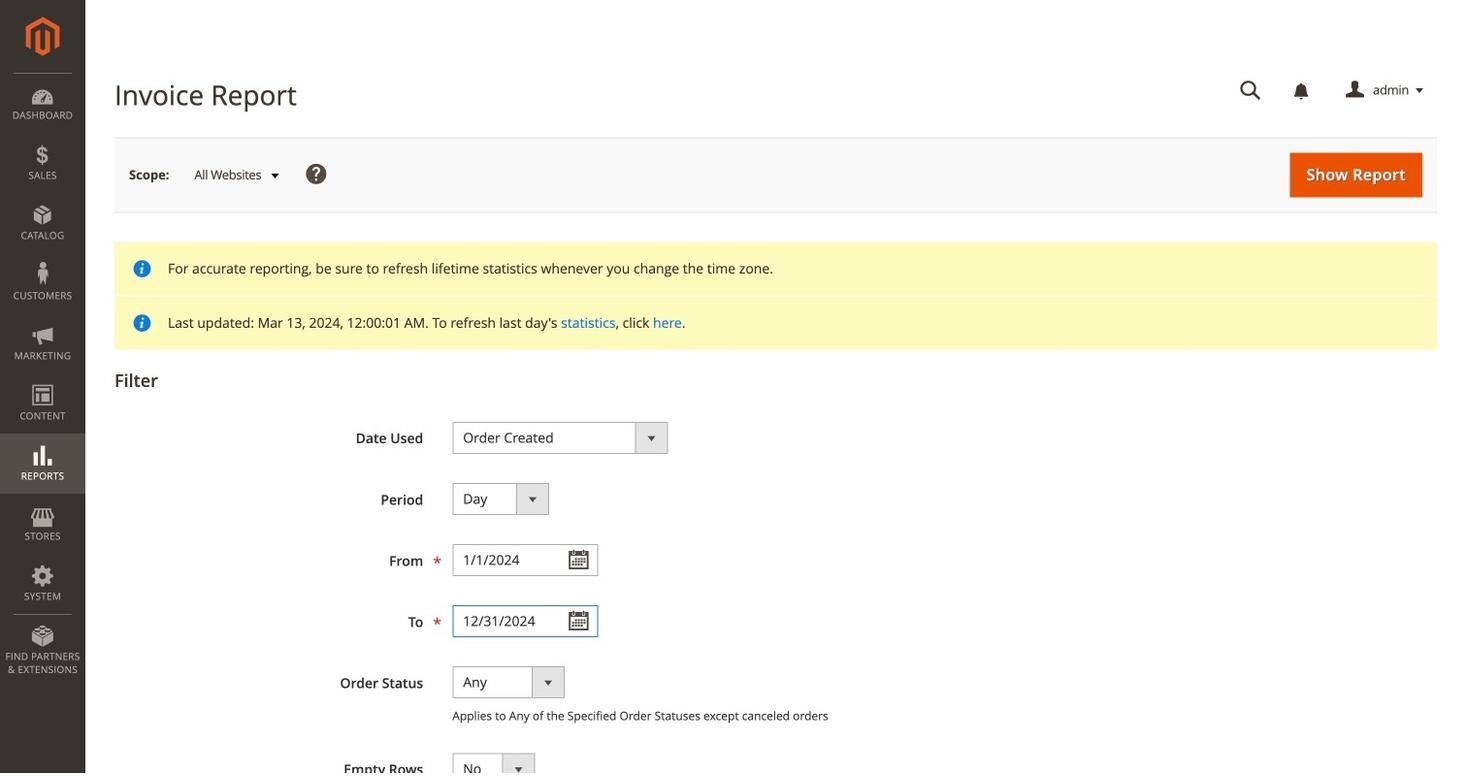 Task type: locate. For each thing, give the bounding box(es) containing it.
None text field
[[453, 545, 598, 577], [453, 606, 598, 638], [453, 545, 598, 577], [453, 606, 598, 638]]

None text field
[[1227, 74, 1276, 108]]

menu bar
[[0, 73, 85, 687]]



Task type: describe. For each thing, give the bounding box(es) containing it.
magento admin panel image
[[26, 17, 60, 56]]



Task type: vqa. For each thing, say whether or not it's contained in the screenshot.
text field
yes



